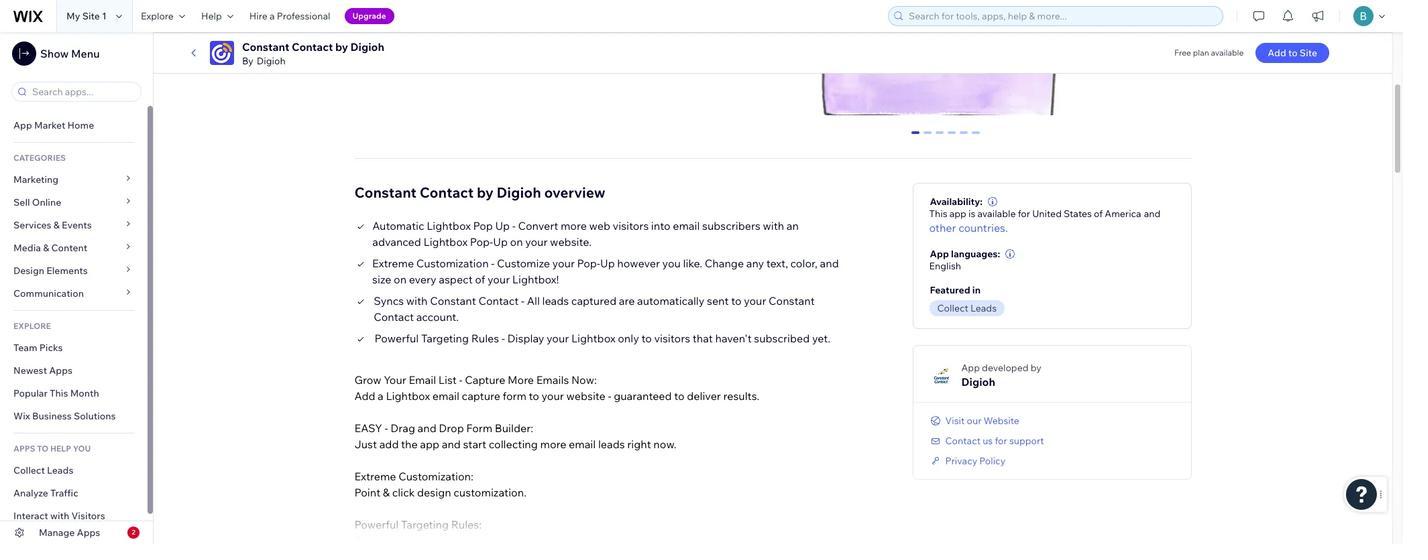 Task type: vqa. For each thing, say whether or not it's contained in the screenshot.
the top "Powerful"
yes



Task type: describe. For each thing, give the bounding box(es) containing it.
design elements
[[13, 265, 88, 277]]

by for by
[[335, 40, 348, 54]]

email
[[409, 373, 436, 387]]

deliver
[[687, 389, 721, 403]]

free plan available
[[1174, 48, 1244, 58]]

on inside extreme customization - customize your pop-up however you like. change any text, color, and size on every aspect of your lightbox!
[[394, 273, 406, 286]]

featured in collect leads
[[930, 284, 997, 314]]

however
[[617, 257, 660, 270]]

hire a professional
[[249, 10, 330, 22]]

results.
[[723, 389, 759, 403]]

media & content link
[[0, 237, 148, 260]]

4
[[961, 131, 967, 143]]

- inside extreme customization - customize your pop-up however you like. change any text, color, and size on every aspect of your lightbox!
[[491, 257, 495, 270]]

lightbox down rules:
[[418, 534, 462, 545]]

2 horizontal spatial visitors
[[654, 332, 690, 345]]

extreme inside extreme customization - customize your pop-up however you like. change any text, color, and size on every aspect of your lightbox!
[[372, 257, 414, 270]]

digioh for constant contact by digioh by digioh
[[350, 40, 384, 54]]

change
[[705, 257, 744, 270]]

languages:
[[951, 248, 1000, 260]]

form
[[503, 389, 526, 403]]

visit our website link
[[929, 415, 1019, 427]]

app for app languages:
[[930, 248, 949, 260]]

your down click
[[394, 534, 416, 545]]

website
[[984, 415, 1019, 427]]

1 vertical spatial email
[[432, 389, 459, 403]]

states
[[1064, 208, 1092, 220]]

availability:
[[930, 196, 983, 208]]

& inside grow your email list - capture more emails now: add a lightbox email capture form to your website - guaranteed to deliver results. easy - drag and drop form builder: just add the app and start collecting more email leads right now. extreme customization: point & click design customization. powerful targeting rules: display your lightbox only to visitors that haven't subscrib
[[383, 486, 390, 499]]

any
[[746, 257, 764, 270]]

contact us for support
[[945, 435, 1044, 447]]

wix business solutions
[[13, 410, 116, 423]]

and down drop
[[442, 438, 461, 451]]

solutions
[[74, 410, 116, 423]]

and inside extreme customization - customize your pop-up however you like. change any text, color, and size on every aspect of your lightbox!
[[820, 257, 839, 270]]

click
[[392, 486, 415, 499]]

into
[[651, 219, 670, 232]]

content
[[51, 242, 87, 254]]

leads inside syncs with constant contact - all leads captured are automatically sent to your constant contact account.
[[542, 294, 569, 308]]

elements
[[46, 265, 88, 277]]

0 horizontal spatial for
[[995, 435, 1007, 447]]

rules
[[471, 332, 499, 345]]

design
[[417, 486, 451, 499]]

now:
[[571, 373, 597, 387]]

to
[[37, 444, 48, 454]]

to inside button
[[1288, 47, 1298, 59]]

list
[[438, 373, 457, 387]]

syncs
[[374, 294, 404, 308]]

web
[[589, 219, 610, 232]]

wix
[[13, 410, 30, 423]]

apps to help you
[[13, 444, 91, 454]]

interact
[[13, 510, 48, 522]]

are
[[619, 294, 635, 308]]

app for app market home
[[13, 119, 32, 131]]

0
[[913, 131, 918, 143]]

extreme inside grow your email list - capture more emails now: add a lightbox email capture form to your website - guaranteed to deliver results. easy - drag and drop form builder: just add the app and start collecting more email leads right now. extreme customization: point & click design customization. powerful targeting rules: display your lightbox only to visitors that haven't subscrib
[[354, 470, 396, 483]]

services
[[13, 219, 51, 231]]

popular this month
[[13, 388, 99, 400]]

by inside app developed by digioh
[[1031, 362, 1041, 374]]

communication
[[13, 288, 86, 300]]

interact with visitors
[[13, 510, 105, 522]]

your down website.
[[552, 257, 575, 270]]

customization:
[[398, 470, 473, 483]]

lightbox up customization
[[423, 235, 468, 249]]

& for events
[[53, 219, 60, 231]]

digioh for constant contact by digioh overview
[[497, 184, 541, 201]]

easy
[[354, 422, 382, 435]]

0 vertical spatial available
[[1211, 48, 1244, 58]]

- inside automatic lightbox pop up - convert more web visitors into email subscribers with an advanced lightbox pop-up on your website.
[[512, 219, 516, 232]]

to inside syncs with constant contact - all leads captured are automatically sent to your constant contact account.
[[731, 294, 741, 308]]

countries.
[[958, 221, 1008, 234]]

automatic lightbox pop up - convert more web visitors into email subscribers with an advanced lightbox pop-up on your website.
[[372, 219, 799, 249]]

my
[[66, 10, 80, 22]]

app market home
[[13, 119, 94, 131]]

syncs with constant contact - all leads captured are automatically sent to your constant contact account.
[[374, 294, 815, 324]]

color,
[[790, 257, 818, 270]]

0 horizontal spatial available
[[978, 208, 1016, 220]]

- inside syncs with constant contact - all leads captured are automatically sent to your constant contact account.
[[521, 294, 525, 308]]

drag
[[390, 422, 415, 435]]

grow your email list - capture more emails now: add a lightbox email capture form to your website - guaranteed to deliver results. easy - drag and drop form builder: just add the app and start collecting more email leads right now. extreme customization: point & click design customization. powerful targeting rules: display your lightbox only to visitors that haven't subscrib
[[354, 373, 828, 545]]

you
[[662, 257, 681, 270]]

Search for tools, apps, help & more... field
[[905, 7, 1219, 25]]

media
[[13, 242, 41, 254]]

team
[[13, 342, 37, 354]]

your up emails
[[547, 332, 569, 345]]

by
[[242, 55, 253, 67]]

0 vertical spatial powerful
[[375, 332, 419, 345]]

marketing link
[[0, 168, 148, 191]]

help
[[201, 10, 222, 22]]

hire
[[249, 10, 267, 22]]

pop- inside extreme customization - customize your pop-up however you like. change any text, color, and size on every aspect of your lightbox!
[[577, 257, 600, 270]]

contact inside constant contact by digioh by digioh
[[292, 40, 333, 54]]

customization
[[416, 257, 489, 270]]

newest apps
[[13, 365, 72, 377]]

1 vertical spatial 1
[[925, 131, 930, 143]]

leads inside the featured in collect leads
[[970, 302, 997, 314]]

by for overview
[[477, 184, 493, 201]]

1 horizontal spatial of
[[1094, 208, 1103, 220]]

just
[[354, 438, 377, 451]]

privacy policy
[[945, 455, 1005, 467]]

your
[[384, 373, 406, 387]]

this inside sidebar 'element'
[[50, 388, 68, 400]]

your inside syncs with constant contact - all leads captured are automatically sent to your constant contact account.
[[744, 294, 766, 308]]

digioh for app developed by digioh
[[961, 375, 995, 389]]

1 horizontal spatial collect leads link
[[929, 300, 1009, 316]]

0 vertical spatial a
[[270, 10, 275, 22]]

contact down syncs
[[374, 310, 414, 324]]

professional
[[277, 10, 330, 22]]

developed by digioh image
[[929, 364, 953, 388]]

show menu
[[40, 47, 100, 60]]

add inside button
[[1268, 47, 1286, 59]]

pop
[[473, 219, 493, 232]]

0 vertical spatial that
[[693, 332, 713, 345]]

digioh right by at the top
[[257, 55, 285, 67]]

menu
[[71, 47, 100, 60]]

sell online
[[13, 197, 61, 209]]

0 vertical spatial haven't
[[715, 332, 752, 345]]

privacy policy link
[[929, 455, 1005, 467]]

1 horizontal spatial this
[[929, 208, 947, 220]]

0 vertical spatial targeting
[[421, 332, 469, 345]]

collecting
[[489, 438, 538, 451]]

2 inside sidebar 'element'
[[132, 528, 135, 537]]

united
[[1032, 208, 1062, 220]]

and up the
[[418, 422, 436, 435]]

guaranteed
[[614, 389, 672, 403]]

capture
[[465, 373, 505, 387]]

constant contact by digioh by digioh
[[242, 40, 384, 67]]

1 vertical spatial up
[[493, 235, 508, 249]]

subscribers
[[702, 219, 760, 232]]

your down 'customize'
[[488, 273, 510, 286]]

0 horizontal spatial collect leads link
[[0, 459, 148, 482]]

- right website
[[608, 389, 611, 403]]

with inside automatic lightbox pop up - convert more web visitors into email subscribers with an advanced lightbox pop-up on your website.
[[763, 219, 784, 232]]

now.
[[653, 438, 676, 451]]

visit
[[945, 415, 965, 427]]

yet.
[[812, 332, 830, 345]]

aspect
[[439, 273, 473, 286]]

help
[[50, 444, 71, 454]]

more inside grow your email list - capture more emails now: add a lightbox email capture form to your website - guaranteed to deliver results. easy - drag and drop form builder: just add the app and start collecting more email leads right now. extreme customization: point & click design customization. powerful targeting rules: display your lightbox only to visitors that haven't subscrib
[[540, 438, 566, 451]]

constant contact by digioh overview
[[354, 184, 605, 201]]

popular
[[13, 388, 48, 400]]

our
[[967, 415, 981, 427]]

analyze
[[13, 488, 48, 500]]



Task type: locate. For each thing, give the bounding box(es) containing it.
powerful down point
[[354, 518, 399, 532]]

apps for newest apps
[[49, 365, 72, 377]]

website
[[566, 389, 605, 403]]

by right developed
[[1031, 362, 1041, 374]]

account.
[[416, 310, 459, 324]]

1 horizontal spatial with
[[406, 294, 428, 308]]

1 vertical spatial visitors
[[654, 332, 690, 345]]

pop- inside automatic lightbox pop up - convert more web visitors into email subscribers with an advanced lightbox pop-up on your website.
[[470, 235, 493, 249]]

1 vertical spatial &
[[43, 242, 49, 254]]

app inside sidebar 'element'
[[13, 119, 32, 131]]

2 vertical spatial app
[[961, 362, 980, 374]]

1 vertical spatial a
[[378, 389, 383, 403]]

extreme up point
[[354, 470, 396, 483]]

1 horizontal spatial for
[[1018, 208, 1030, 220]]

0 horizontal spatial visitors
[[501, 534, 537, 545]]

visitors inside automatic lightbox pop up - convert more web visitors into email subscribers with an advanced lightbox pop-up on your website.
[[613, 219, 649, 232]]

available up countries. at the right top
[[978, 208, 1016, 220]]

1
[[102, 10, 107, 22], [925, 131, 930, 143]]

digioh
[[350, 40, 384, 54], [257, 55, 285, 67], [497, 184, 541, 201], [961, 375, 995, 389]]

apps down visitors
[[77, 527, 100, 539]]

0 horizontal spatial leads
[[47, 465, 73, 477]]

app left "market"
[[13, 119, 32, 131]]

collect inside the featured in collect leads
[[937, 302, 968, 314]]

1 horizontal spatial that
[[693, 332, 713, 345]]

1 vertical spatial site
[[1300, 47, 1317, 59]]

collect down featured at the bottom right of page
[[937, 302, 968, 314]]

site inside button
[[1300, 47, 1317, 59]]

only down rules:
[[465, 534, 486, 545]]

constant
[[242, 40, 289, 54], [354, 184, 416, 201], [430, 294, 476, 308], [769, 294, 815, 308]]

1 horizontal spatial leads
[[970, 302, 997, 314]]

popular this month link
[[0, 382, 148, 405]]

app right the developed by digioh icon
[[961, 362, 980, 374]]

0 vertical spatial site
[[82, 10, 100, 22]]

up up 'customize'
[[493, 235, 508, 249]]

leads down in
[[970, 302, 997, 314]]

1 vertical spatial on
[[394, 273, 406, 286]]

up right pop
[[495, 219, 510, 232]]

app inside grow your email list - capture more emails now: add a lightbox email capture form to your website - guaranteed to deliver results. easy - drag and drop form builder: just add the app and start collecting more email leads right now. extreme customization: point & click design customization. powerful targeting rules: display your lightbox only to visitors that haven't subscrib
[[420, 438, 439, 451]]

0 horizontal spatial on
[[394, 273, 406, 286]]

0 horizontal spatial app
[[13, 119, 32, 131]]

extreme up size
[[372, 257, 414, 270]]

1 vertical spatial pop-
[[577, 257, 600, 270]]

form
[[466, 422, 492, 435]]

0 horizontal spatial that
[[540, 534, 560, 545]]

1 right 0
[[925, 131, 930, 143]]

that inside grow your email list - capture more emails now: add a lightbox email capture form to your website - guaranteed to deliver results. easy - drag and drop form builder: just add the app and start collecting more email leads right now. extreme customization: point & click design customization. powerful targeting rules: display your lightbox only to visitors that haven't subscrib
[[540, 534, 560, 545]]

app languages:
[[930, 248, 1000, 260]]

newest
[[13, 365, 47, 377]]

display down all
[[507, 332, 544, 345]]

app developed by digioh
[[961, 362, 1041, 389]]

0 vertical spatial for
[[1018, 208, 1030, 220]]

by inside constant contact by digioh by digioh
[[335, 40, 348, 54]]

0 horizontal spatial email
[[432, 389, 459, 403]]

with for syncs with constant contact - all leads captured are automatically sent to your constant contact account.
[[406, 294, 428, 308]]

only inside grow your email list - capture more emails now: add a lightbox email capture form to your website - guaranteed to deliver results. easy - drag and drop form builder: just add the app and start collecting more email leads right now. extreme customization: point & click design customization. powerful targeting rules: display your lightbox only to visitors that haven't subscrib
[[465, 534, 486, 545]]

up left however
[[600, 257, 615, 270]]

& for content
[[43, 242, 49, 254]]

0 vertical spatial of
[[1094, 208, 1103, 220]]

your inside automatic lightbox pop up - convert more web visitors into email subscribers with an advanced lightbox pop-up on your website.
[[525, 235, 548, 249]]

app market home link
[[0, 114, 148, 137]]

leads
[[542, 294, 569, 308], [598, 438, 625, 451]]

app
[[13, 119, 32, 131], [930, 248, 949, 260], [961, 362, 980, 374]]

pop- down pop
[[470, 235, 493, 249]]

with for interact with visitors
[[50, 510, 69, 522]]

email down the list in the bottom left of the page
[[432, 389, 459, 403]]

emails
[[536, 373, 569, 387]]

0 vertical spatial visitors
[[613, 219, 649, 232]]

2 vertical spatial up
[[600, 257, 615, 270]]

constant down aspect at the bottom left of page
[[430, 294, 476, 308]]

online
[[32, 197, 61, 209]]

1 horizontal spatial only
[[618, 332, 639, 345]]

app for app developed by digioh
[[961, 362, 980, 374]]

and inside and other countries.
[[1144, 208, 1160, 220]]

1 vertical spatial app
[[420, 438, 439, 451]]

this up other
[[929, 208, 947, 220]]

targeting down design
[[401, 518, 449, 532]]

1 horizontal spatial haven't
[[715, 332, 752, 345]]

by up pop
[[477, 184, 493, 201]]

1 vertical spatial by
[[477, 184, 493, 201]]

collect leads link
[[929, 300, 1009, 316], [0, 459, 148, 482]]

0 horizontal spatial site
[[82, 10, 100, 22]]

month
[[70, 388, 99, 400]]

for left united
[[1018, 208, 1030, 220]]

collect inside sidebar 'element'
[[13, 465, 45, 477]]

in
[[972, 284, 981, 296]]

sent
[[707, 294, 729, 308]]

visit our website
[[945, 415, 1019, 427]]

for
[[1018, 208, 1030, 220], [995, 435, 1007, 447]]

3
[[949, 131, 955, 143]]

extreme customization - customize your pop-up however you like. change any text, color, and size on every aspect of your lightbox!
[[372, 257, 839, 286]]

digioh down developed
[[961, 375, 995, 389]]

0 horizontal spatial display
[[354, 534, 391, 545]]

developed
[[982, 362, 1028, 374]]

2 vertical spatial with
[[50, 510, 69, 522]]

targeting down account.
[[421, 332, 469, 345]]

1 horizontal spatial available
[[1211, 48, 1244, 58]]

a inside grow your email list - capture more emails now: add a lightbox email capture form to your website - guaranteed to deliver results. easy - drag and drop form builder: just add the app and start collecting more email leads right now. extreme customization: point & click design customization. powerful targeting rules: display your lightbox only to visitors that haven't subscrib
[[378, 389, 383, 403]]

more right collecting
[[540, 438, 566, 451]]

by down upgrade button on the left
[[335, 40, 348, 54]]

sidebar element
[[0, 32, 154, 545]]

point
[[354, 486, 380, 499]]

2 horizontal spatial with
[[763, 219, 784, 232]]

with up manage
[[50, 510, 69, 522]]

visitors inside grow your email list - capture more emails now: add a lightbox email capture form to your website - guaranteed to deliver results. easy - drag and drop form builder: just add the app and start collecting more email leads right now. extreme customization: point & click design customization. powerful targeting rules: display your lightbox only to visitors that haven't subscrib
[[501, 534, 537, 545]]

0 vertical spatial with
[[763, 219, 784, 232]]

traffic
[[50, 488, 78, 500]]

1 vertical spatial only
[[465, 534, 486, 545]]

your right sent
[[744, 294, 766, 308]]

1 vertical spatial with
[[406, 294, 428, 308]]

constant contact by digioh logo image
[[210, 41, 234, 65]]

this app is available for united states of america
[[929, 208, 1141, 220]]

collect down apps at bottom left
[[13, 465, 45, 477]]

start
[[463, 438, 486, 451]]

plan
[[1193, 48, 1209, 58]]

pop- down website.
[[577, 257, 600, 270]]

- right rules
[[502, 332, 505, 345]]

with inside syncs with constant contact - all leads captured are automatically sent to your constant contact account.
[[406, 294, 428, 308]]

contact us for support link
[[929, 435, 1044, 447]]

0 vertical spatial leads
[[542, 294, 569, 308]]

lightbox
[[427, 219, 471, 232], [423, 235, 468, 249], [571, 332, 615, 345], [386, 389, 430, 403], [418, 534, 462, 545]]

add to site
[[1268, 47, 1317, 59]]

on right size
[[394, 273, 406, 286]]

app left is
[[949, 208, 966, 220]]

leads down "help"
[[47, 465, 73, 477]]

0 vertical spatial leads
[[970, 302, 997, 314]]

1 vertical spatial this
[[50, 388, 68, 400]]

a down grow
[[378, 389, 383, 403]]

constant up by at the top
[[242, 40, 289, 54]]

your down emails
[[542, 389, 564, 403]]

contact left all
[[478, 294, 519, 308]]

digioh up 'convert'
[[497, 184, 541, 201]]

0 vertical spatial only
[[618, 332, 639, 345]]

app inside app developed by digioh
[[961, 362, 980, 374]]

- left 'customize'
[[491, 257, 495, 270]]

help button
[[193, 0, 241, 32]]

home
[[67, 119, 94, 131]]

1 vertical spatial for
[[995, 435, 1007, 447]]

- up add
[[385, 422, 388, 435]]

1 horizontal spatial by
[[477, 184, 493, 201]]

and right color,
[[820, 257, 839, 270]]

text,
[[766, 257, 788, 270]]

manage apps
[[39, 527, 100, 539]]

& left click
[[383, 486, 390, 499]]

1 vertical spatial that
[[540, 534, 560, 545]]

2 vertical spatial email
[[569, 438, 596, 451]]

digioh down upgrade button on the left
[[350, 40, 384, 54]]

visitors left into
[[613, 219, 649, 232]]

- left all
[[521, 294, 525, 308]]

0 vertical spatial display
[[507, 332, 544, 345]]

- right the list in the bottom left of the page
[[459, 373, 462, 387]]

0 horizontal spatial pop-
[[470, 235, 493, 249]]

0 vertical spatial on
[[510, 235, 523, 249]]

1 vertical spatial 2
[[132, 528, 135, 537]]

more up website.
[[561, 219, 587, 232]]

team picks
[[13, 342, 63, 354]]

this
[[929, 208, 947, 220], [50, 388, 68, 400]]

right
[[627, 438, 651, 451]]

collect leads link down in
[[929, 300, 1009, 316]]

1 horizontal spatial display
[[507, 332, 544, 345]]

powerful inside grow your email list - capture more emails now: add a lightbox email capture form to your website - guaranteed to deliver results. easy - drag and drop form builder: just add the app and start collecting more email leads right now. extreme customization: point & click design customization. powerful targeting rules: display your lightbox only to visitors that haven't subscrib
[[354, 518, 399, 532]]

powerful down syncs
[[375, 332, 419, 345]]

add inside grow your email list - capture more emails now: add a lightbox email capture form to your website - guaranteed to deliver results. easy - drag and drop form builder: just add the app and start collecting more email leads right now. extreme customization: point & click design customization. powerful targeting rules: display your lightbox only to visitors that haven't subscrib
[[354, 389, 375, 403]]

0 vertical spatial collect leads link
[[929, 300, 1009, 316]]

0 horizontal spatial add
[[354, 389, 375, 403]]

with inside sidebar 'element'
[[50, 510, 69, 522]]

your
[[525, 235, 548, 249], [552, 257, 575, 270], [488, 273, 510, 286], [744, 294, 766, 308], [547, 332, 569, 345], [542, 389, 564, 403], [394, 534, 416, 545]]

communication link
[[0, 282, 148, 305]]

and right 'america'
[[1144, 208, 1160, 220]]

that
[[693, 332, 713, 345], [540, 534, 560, 545]]

on inside automatic lightbox pop up - convert more web visitors into email subscribers with an advanced lightbox pop-up on your website.
[[510, 235, 523, 249]]

1 vertical spatial extreme
[[354, 470, 396, 483]]

for right us
[[995, 435, 1007, 447]]

america
[[1105, 208, 1141, 220]]

you
[[73, 444, 91, 454]]

2 vertical spatial &
[[383, 486, 390, 499]]

0 vertical spatial more
[[561, 219, 587, 232]]

1 horizontal spatial email
[[569, 438, 596, 451]]

0 vertical spatial pop-
[[470, 235, 493, 249]]

of right states
[[1094, 208, 1103, 220]]

email inside automatic lightbox pop up - convert more web visitors into email subscribers with an advanced lightbox pop-up on your website.
[[673, 219, 700, 232]]

2 horizontal spatial by
[[1031, 362, 1041, 374]]

constant up automatic
[[354, 184, 416, 201]]

constant up the subscribed
[[769, 294, 815, 308]]

1 vertical spatial available
[[978, 208, 1016, 220]]

sell online link
[[0, 191, 148, 214]]

on
[[510, 235, 523, 249], [394, 273, 406, 286]]

email right into
[[673, 219, 700, 232]]

up inside extreme customization - customize your pop-up however you like. change any text, color, and size on every aspect of your lightbox!
[[600, 257, 615, 270]]

leads right all
[[542, 294, 569, 308]]

& left events
[[53, 219, 60, 231]]

1 vertical spatial leads
[[47, 465, 73, 477]]

add to site button
[[1256, 43, 1329, 63]]

more
[[561, 219, 587, 232], [540, 438, 566, 451]]

show menu button
[[12, 42, 100, 66]]

contact up pop
[[420, 184, 474, 201]]

explore
[[141, 10, 174, 22]]

collect leads link down you
[[0, 459, 148, 482]]

extreme
[[372, 257, 414, 270], [354, 470, 396, 483]]

2 vertical spatial by
[[1031, 362, 1041, 374]]

1 horizontal spatial visitors
[[613, 219, 649, 232]]

- left 'convert'
[[512, 219, 516, 232]]

1 vertical spatial targeting
[[401, 518, 449, 532]]

1 vertical spatial collect
[[13, 465, 45, 477]]

contact up privacy
[[945, 435, 981, 447]]

and
[[1144, 208, 1160, 220], [820, 257, 839, 270], [418, 422, 436, 435], [442, 438, 461, 451]]

0 horizontal spatial with
[[50, 510, 69, 522]]

& right media
[[43, 242, 49, 254]]

my site 1
[[66, 10, 107, 22]]

services & events link
[[0, 214, 148, 237]]

leads inside sidebar 'element'
[[47, 465, 73, 477]]

apps up popular this month on the left of the page
[[49, 365, 72, 377]]

email down website
[[569, 438, 596, 451]]

a right hire
[[270, 10, 275, 22]]

app right the
[[420, 438, 439, 451]]

leads left right
[[598, 438, 625, 451]]

0 vertical spatial app
[[13, 119, 32, 131]]

2 vertical spatial visitors
[[501, 534, 537, 545]]

advanced
[[372, 235, 421, 249]]

2 left 3 on the top right of page
[[937, 131, 942, 143]]

overview
[[544, 184, 605, 201]]

size
[[372, 273, 391, 286]]

apps for manage apps
[[77, 527, 100, 539]]

2 down interact with visitors link
[[132, 528, 135, 537]]

with down every
[[406, 294, 428, 308]]

0 vertical spatial collect
[[937, 302, 968, 314]]

app down other
[[930, 248, 949, 260]]

interact with visitors link
[[0, 505, 148, 528]]

0 horizontal spatial this
[[50, 388, 68, 400]]

policy
[[979, 455, 1005, 467]]

this up wix business solutions
[[50, 388, 68, 400]]

1 vertical spatial leads
[[598, 438, 625, 451]]

0 vertical spatial &
[[53, 219, 60, 231]]

subscribed
[[754, 332, 810, 345]]

0 horizontal spatial apps
[[49, 365, 72, 377]]

digioh inside app developed by digioh
[[961, 375, 995, 389]]

lightbox down your
[[386, 389, 430, 403]]

lightbox left pop
[[427, 219, 471, 232]]

0 horizontal spatial of
[[475, 273, 485, 286]]

the
[[401, 438, 418, 451]]

0 vertical spatial app
[[949, 208, 966, 220]]

constant inside constant contact by digioh by digioh
[[242, 40, 289, 54]]

display down point
[[354, 534, 391, 545]]

analyze traffic link
[[0, 482, 148, 505]]

only down the are
[[618, 332, 639, 345]]

contact down professional
[[292, 40, 333, 54]]

of
[[1094, 208, 1103, 220], [475, 273, 485, 286]]

0 vertical spatial 2
[[937, 131, 942, 143]]

1 horizontal spatial &
[[53, 219, 60, 231]]

of right aspect at the bottom left of page
[[475, 273, 485, 286]]

1 vertical spatial display
[[354, 534, 391, 545]]

more inside automatic lightbox pop up - convert more web visitors into email subscribers with an advanced lightbox pop-up on your website.
[[561, 219, 587, 232]]

available
[[1211, 48, 1244, 58], [978, 208, 1016, 220]]

0 horizontal spatial 1
[[102, 10, 107, 22]]

1 horizontal spatial 2
[[937, 131, 942, 143]]

display inside grow your email list - capture more emails now: add a lightbox email capture form to your website - guaranteed to deliver results. easy - drag and drop form builder: just add the app and start collecting more email leads right now. extreme customization: point & click design customization. powerful targeting rules: display your lightbox only to visitors that haven't subscrib
[[354, 534, 391, 545]]

apps
[[49, 365, 72, 377], [77, 527, 100, 539]]

visitors down customization.
[[501, 534, 537, 545]]

1 vertical spatial collect leads link
[[0, 459, 148, 482]]

0 horizontal spatial app
[[420, 438, 439, 451]]

leads
[[970, 302, 997, 314], [47, 465, 73, 477]]

1 vertical spatial haven't
[[562, 534, 599, 545]]

targeting inside grow your email list - capture more emails now: add a lightbox email capture form to your website - guaranteed to deliver results. easy - drag and drop form builder: just add the app and start collecting more email leads right now. extreme customization: point & click design customization. powerful targeting rules: display your lightbox only to visitors that haven't subscrib
[[401, 518, 449, 532]]

with left 'an'
[[763, 219, 784, 232]]

of inside extreme customization - customize your pop-up however you like. change any text, color, and size on every aspect of your lightbox!
[[475, 273, 485, 286]]

available right plan
[[1211, 48, 1244, 58]]

1 horizontal spatial add
[[1268, 47, 1286, 59]]

grow
[[354, 373, 381, 387]]

1 horizontal spatial a
[[378, 389, 383, 403]]

1 horizontal spatial on
[[510, 235, 523, 249]]

0 horizontal spatial &
[[43, 242, 49, 254]]

privacy
[[945, 455, 977, 467]]

leads inside grow your email list - capture more emails now: add a lightbox email capture form to your website - guaranteed to deliver results. easy - drag and drop form builder: just add the app and start collecting more email leads right now. extreme customization: point & click design customization. powerful targeting rules: display your lightbox only to visitors that haven't subscrib
[[598, 438, 625, 451]]

lightbox!
[[512, 273, 559, 286]]

Search apps... field
[[28, 82, 137, 101]]

0 horizontal spatial a
[[270, 10, 275, 22]]

on up 'customize'
[[510, 235, 523, 249]]

1 right my
[[102, 10, 107, 22]]

1 vertical spatial app
[[930, 248, 949, 260]]

0 vertical spatial up
[[495, 219, 510, 232]]

haven't inside grow your email list - capture more emails now: add a lightbox email capture form to your website - guaranteed to deliver results. easy - drag and drop form builder: just add the app and start collecting more email leads right now. extreme customization: point & click design customization. powerful targeting rules: display your lightbox only to visitors that haven't subscrib
[[562, 534, 599, 545]]

0 vertical spatial add
[[1268, 47, 1286, 59]]

lightbox down syncs with constant contact - all leads captured are automatically sent to your constant contact account.
[[571, 332, 615, 345]]

visitors down automatically
[[654, 332, 690, 345]]

0 horizontal spatial 2
[[132, 528, 135, 537]]

1 vertical spatial more
[[540, 438, 566, 451]]

wix business solutions link
[[0, 405, 148, 428]]

your down 'convert'
[[525, 235, 548, 249]]

by
[[335, 40, 348, 54], [477, 184, 493, 201], [1031, 362, 1041, 374]]

every
[[409, 273, 436, 286]]



